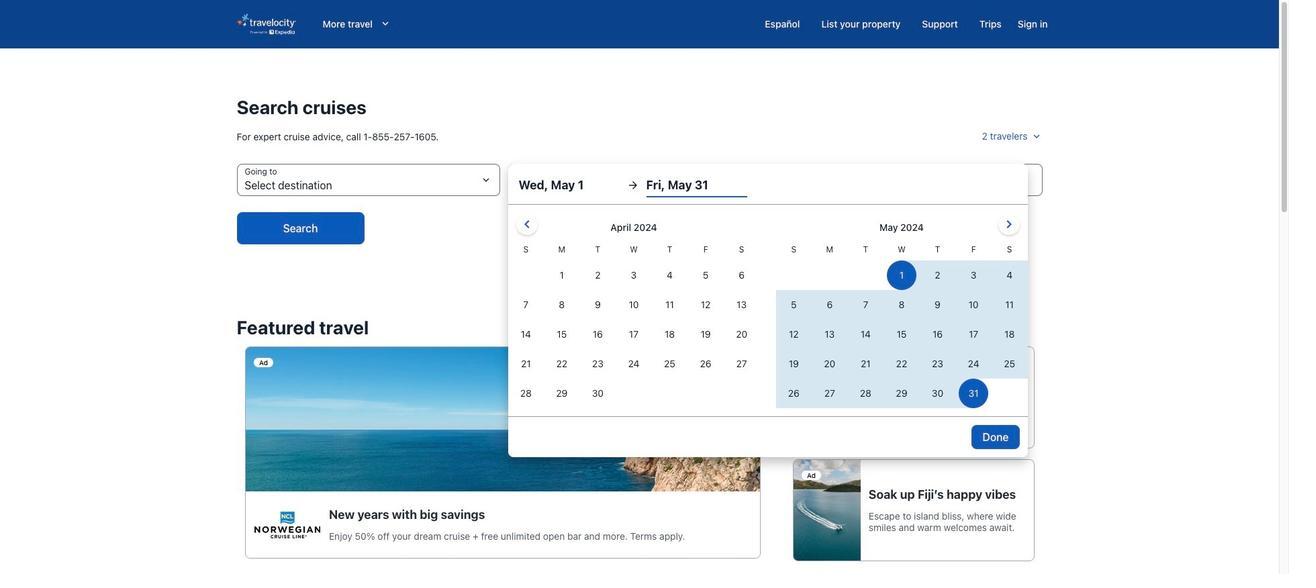 Task type: describe. For each thing, give the bounding box(es) containing it.
travelocity logo image
[[237, 13, 296, 35]]

2 travelers image
[[1030, 130, 1043, 142]]



Task type: vqa. For each thing, say whether or not it's contained in the screenshot.
second 22 button from the left
no



Task type: locate. For each thing, give the bounding box(es) containing it.
next month image
[[1001, 216, 1017, 232]]

previous month image
[[519, 216, 535, 232]]

featured travel region
[[229, 309, 1051, 569]]

main content
[[0, 48, 1279, 574]]



